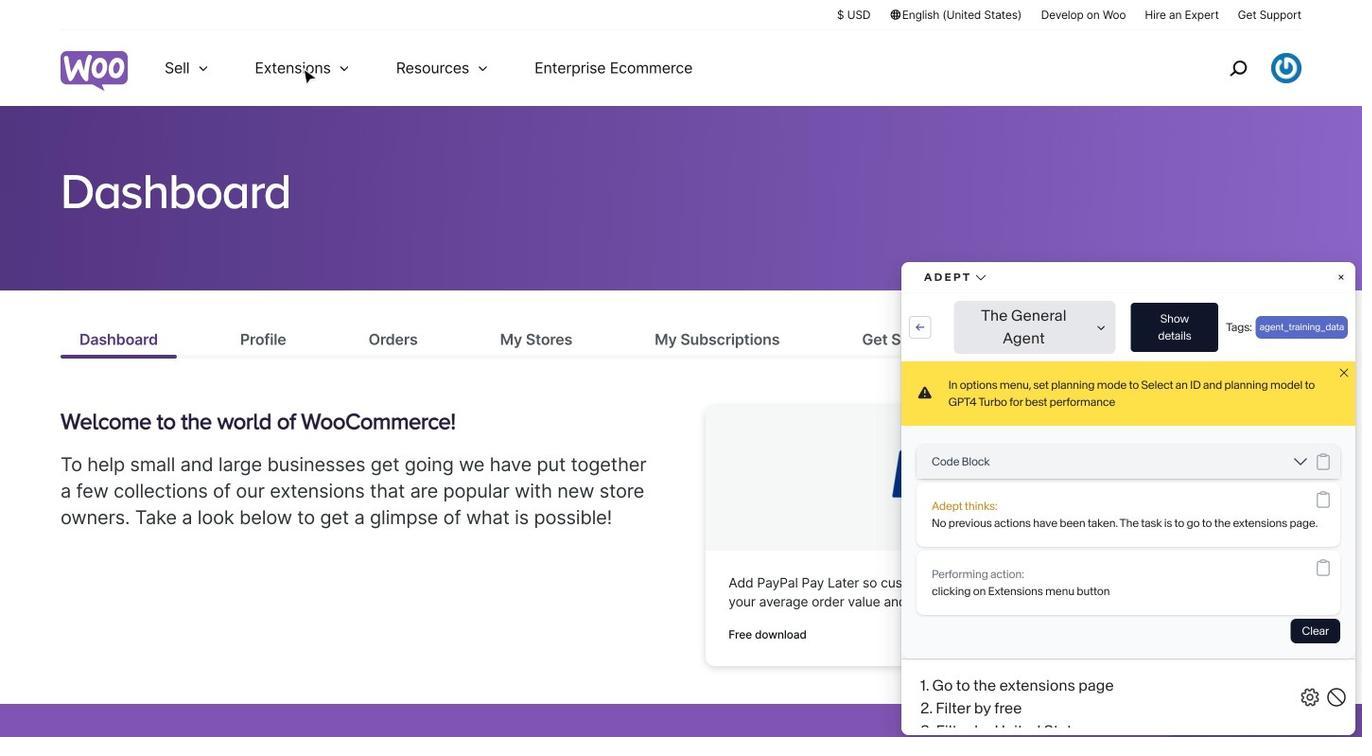 Task type: vqa. For each thing, say whether or not it's contained in the screenshot.
and inside the 'See how merchants and developers are using Woo to create beautiful, successful stores'
no



Task type: describe. For each thing, give the bounding box(es) containing it.
service navigation menu element
[[1190, 37, 1302, 99]]



Task type: locate. For each thing, give the bounding box(es) containing it.
open account menu image
[[1272, 53, 1302, 83]]

search image
[[1224, 53, 1254, 83]]



